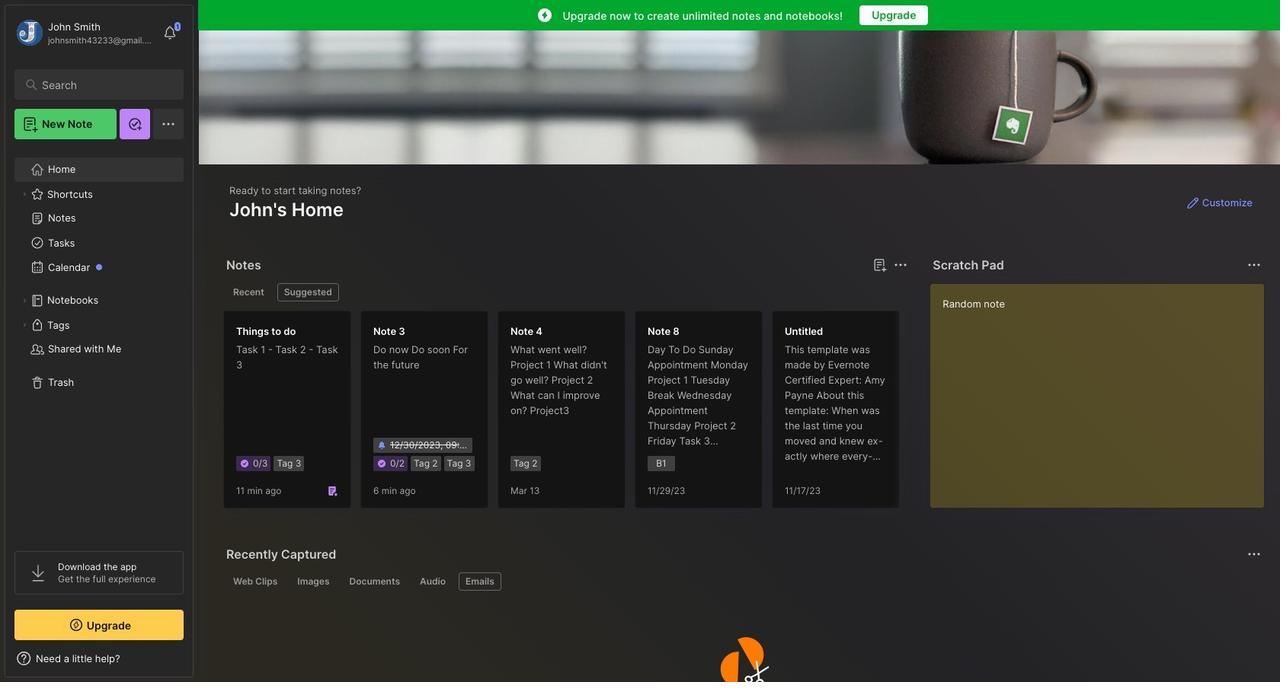 Task type: locate. For each thing, give the bounding box(es) containing it.
0 vertical spatial tab list
[[226, 284, 906, 302]]

None search field
[[42, 75, 170, 94]]

More actions field
[[890, 255, 912, 276], [1244, 255, 1265, 276], [1244, 544, 1265, 566]]

tab
[[226, 284, 271, 302], [277, 284, 339, 302], [226, 573, 285, 591], [291, 573, 336, 591], [343, 573, 407, 591], [413, 573, 453, 591], [459, 573, 501, 591]]

Search text field
[[42, 78, 170, 92]]

WHAT'S NEW field
[[5, 647, 193, 671]]

expand notebooks image
[[20, 296, 29, 306]]

none search field inside main element
[[42, 75, 170, 94]]

expand tags image
[[20, 321, 29, 330]]

row group
[[223, 311, 1280, 518]]

1 horizontal spatial more actions image
[[1245, 546, 1264, 564]]

1 vertical spatial tab list
[[226, 573, 1259, 591]]

tab list
[[226, 284, 906, 302], [226, 573, 1259, 591]]

tree
[[5, 149, 193, 538]]

click to collapse image
[[192, 655, 204, 673]]

1 vertical spatial more actions image
[[1245, 546, 1264, 564]]

2 tab list from the top
[[226, 573, 1259, 591]]

more actions image
[[1245, 256, 1264, 274]]

0 vertical spatial more actions image
[[892, 256, 910, 274]]

more actions image
[[892, 256, 910, 274], [1245, 546, 1264, 564]]



Task type: vqa. For each thing, say whether or not it's contained in the screenshot.
the topmost tab list
yes



Task type: describe. For each thing, give the bounding box(es) containing it.
tree inside main element
[[5, 149, 193, 538]]

main element
[[0, 0, 198, 683]]

Start writing… text field
[[943, 284, 1264, 496]]

Account field
[[14, 18, 155, 48]]

0 horizontal spatial more actions image
[[892, 256, 910, 274]]

1 tab list from the top
[[226, 284, 906, 302]]



